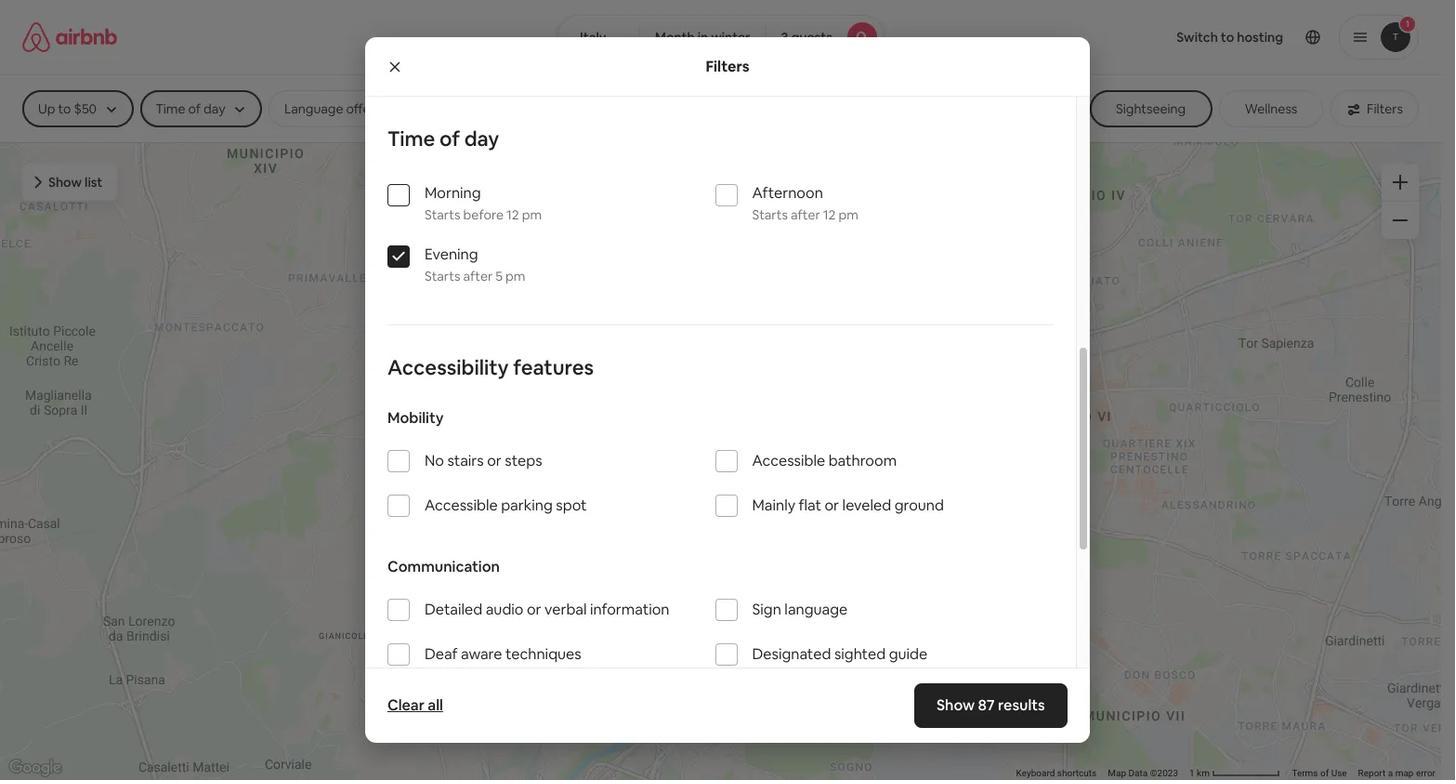 Task type: vqa. For each thing, say whether or not it's contained in the screenshot.
87
yes



Task type: describe. For each thing, give the bounding box(es) containing it.
pm for evening
[[506, 268, 526, 284]]

accessible bathroom
[[753, 451, 897, 470]]

evening starts after 5 pm
[[425, 245, 526, 284]]

1
[[1190, 768, 1195, 778]]

month in winter button
[[640, 15, 767, 60]]

guide
[[889, 644, 928, 664]]

map data ©2023
[[1108, 768, 1179, 778]]

pm for morning
[[522, 206, 542, 223]]

show list
[[48, 174, 103, 191]]

a
[[1389, 768, 1394, 778]]

Entertainment button
[[606, 90, 745, 127]]

accessibility
[[388, 354, 509, 380]]

3
[[781, 29, 789, 46]]

pm for afternoon
[[839, 206, 859, 223]]

all
[[428, 695, 443, 715]]

zoom out image
[[1394, 213, 1408, 228]]

12 for afternoon
[[823, 206, 836, 223]]

terms of use
[[1293, 768, 1348, 778]]

list
[[85, 174, 103, 191]]

evening
[[425, 245, 478, 264]]

profile element
[[907, 0, 1420, 74]]

deaf aware techniques
[[425, 644, 582, 664]]

starts for evening
[[425, 268, 461, 284]]

map
[[1396, 768, 1415, 778]]

mainly
[[753, 496, 796, 515]]

guests
[[792, 29, 833, 46]]

4.92
[[587, 507, 613, 524]]

month
[[656, 29, 695, 46]]

keyboard
[[1017, 768, 1056, 778]]

audio
[[486, 600, 524, 619]]

filters dialog
[[365, 37, 1091, 780]]

4.92 out of 5 average rating,  53 reviews image
[[572, 507, 640, 524]]

detailed audio or verbal information
[[425, 600, 670, 619]]

sightseeing
[[1117, 100, 1187, 117]]

afternoon starts after 12 pm
[[753, 183, 859, 223]]

techniques
[[506, 644, 582, 664]]

no
[[425, 451, 444, 470]]

google image
[[5, 756, 66, 780]]

clear
[[388, 695, 425, 715]]

3 guests
[[781, 29, 833, 46]]

sign language
[[753, 600, 848, 619]]

designated sighted guide
[[753, 644, 928, 664]]

flat
[[799, 496, 822, 515]]

show list button
[[22, 164, 117, 201]]

keyboard shortcuts button
[[1017, 767, 1097, 780]]

terms
[[1293, 768, 1319, 778]]

show 87 results link
[[915, 683, 1068, 728]]

accessible parking spot
[[425, 496, 587, 515]]

(53)
[[616, 507, 640, 524]]

terms of use link
[[1293, 768, 1348, 778]]

report a map error link
[[1359, 768, 1436, 778]]

or for steps
[[487, 451, 502, 470]]

month in winter
[[656, 29, 751, 46]]

accessibility features
[[388, 354, 594, 380]]

data
[[1129, 768, 1148, 778]]

detailed
[[425, 600, 483, 619]]

12 for morning
[[507, 206, 519, 223]]

1 km
[[1190, 768, 1213, 778]]

accessible for accessible bathroom
[[753, 451, 826, 470]]

verbal
[[545, 600, 587, 619]]

winter
[[711, 29, 751, 46]]

87
[[979, 695, 996, 715]]

or for verbal
[[527, 600, 542, 619]]

mobility
[[388, 408, 444, 428]]

Sightseeing button
[[1091, 90, 1212, 127]]

Wellness button
[[1220, 90, 1324, 127]]

stairs
[[448, 451, 484, 470]]

none search field containing italy
[[557, 15, 885, 60]]

no stairs or steps
[[425, 451, 543, 470]]

deaf
[[425, 644, 458, 664]]

designated
[[753, 644, 832, 664]]

bathroom
[[829, 451, 897, 470]]

wellness
[[1246, 100, 1298, 117]]

clear all
[[388, 695, 443, 715]]



Task type: locate. For each thing, give the bounding box(es) containing it.
starts for afternoon
[[753, 206, 788, 223]]

1 vertical spatial or
[[825, 496, 840, 515]]

after inside evening starts after 5 pm
[[464, 268, 493, 284]]

starts inside the morning starts before 12 pm
[[425, 206, 461, 223]]

0 vertical spatial show
[[48, 174, 82, 191]]

1 vertical spatial after
[[464, 268, 493, 284]]

morning starts before 12 pm
[[425, 183, 542, 223]]

starts down morning
[[425, 206, 461, 223]]

1 horizontal spatial after
[[791, 206, 821, 223]]

12 down 'afternoon'
[[823, 206, 836, 223]]

explore rome highlights by golf car - private tour group
[[557, 291, 861, 606]]

show for show 87 results
[[937, 695, 976, 715]]

0 horizontal spatial show
[[48, 174, 82, 191]]

zoom in image
[[1394, 175, 1408, 190]]

show left the 87
[[937, 695, 976, 715]]

language
[[785, 600, 848, 619]]

italy
[[580, 29, 607, 46]]

afternoon
[[753, 183, 824, 203]]

before
[[464, 206, 504, 223]]

of inside filters dialog
[[440, 126, 460, 152]]

0 vertical spatial after
[[791, 206, 821, 223]]

of left use
[[1321, 768, 1330, 778]]

show 87 results
[[937, 695, 1046, 715]]

2 12 from the left
[[823, 206, 836, 223]]

starts down the evening
[[425, 268, 461, 284]]

google map
showing 24 experiences. including 2 saved experiences. region
[[0, 141, 1442, 780]]

5
[[496, 268, 503, 284]]

keyboard shortcuts
[[1017, 768, 1097, 778]]

accessible down stairs
[[425, 496, 498, 515]]

filters
[[706, 56, 750, 76]]

report a map error
[[1359, 768, 1436, 778]]

accessible up mainly
[[753, 451, 826, 470]]

None search field
[[557, 15, 885, 60]]

starts down 'afternoon'
[[753, 206, 788, 223]]

©2023
[[1151, 768, 1179, 778]]

or right flat
[[825, 496, 840, 515]]

Sports button
[[900, 90, 991, 127]]

0 vertical spatial or
[[487, 451, 502, 470]]

1 vertical spatial show
[[937, 695, 976, 715]]

1 horizontal spatial accessible
[[753, 451, 826, 470]]

after inside afternoon starts after 12 pm
[[791, 206, 821, 223]]

after left 5
[[464, 268, 493, 284]]

shortcuts
[[1058, 768, 1097, 778]]

1 12 from the left
[[507, 206, 519, 223]]

Art and culture button
[[457, 90, 599, 127]]

mainly flat or leveled ground
[[753, 496, 945, 515]]

0 vertical spatial accessible
[[753, 451, 826, 470]]

after for evening
[[464, 268, 493, 284]]

add to wishlist image
[[823, 304, 846, 326]]

or for leveled
[[825, 496, 840, 515]]

km
[[1198, 768, 1210, 778]]

1 horizontal spatial 12
[[823, 206, 836, 223]]

show inside button
[[48, 174, 82, 191]]

clear all button
[[378, 687, 453, 724]]

after for afternoon
[[791, 206, 821, 223]]

of for terms
[[1321, 768, 1330, 778]]

12 inside afternoon starts after 12 pm
[[823, 206, 836, 223]]

12 right before
[[507, 206, 519, 223]]

pm inside the morning starts before 12 pm
[[522, 206, 542, 223]]

show
[[48, 174, 82, 191], [937, 695, 976, 715]]

Tours button
[[999, 90, 1083, 127]]

1 horizontal spatial of
[[1321, 768, 1330, 778]]

or
[[487, 451, 502, 470], [825, 496, 840, 515], [527, 600, 542, 619]]

day
[[465, 126, 500, 152]]

starts for morning
[[425, 206, 461, 223]]

of for time
[[440, 126, 460, 152]]

spot
[[556, 496, 587, 515]]

1 vertical spatial accessible
[[425, 496, 498, 515]]

time of day
[[388, 126, 500, 152]]

leveled
[[843, 496, 892, 515]]

or right stairs
[[487, 451, 502, 470]]

or right audio
[[527, 600, 542, 619]]

12
[[507, 206, 519, 223], [823, 206, 836, 223]]

Food and drink button
[[752, 90, 893, 127]]

results
[[999, 695, 1046, 715]]

of
[[440, 126, 460, 152], [1321, 768, 1330, 778]]

map
[[1108, 768, 1127, 778]]

features
[[513, 354, 594, 380]]

0 horizontal spatial or
[[487, 451, 502, 470]]

ground
[[895, 496, 945, 515]]

1 horizontal spatial show
[[937, 695, 976, 715]]

steps
[[505, 451, 543, 470]]

accessible for accessible parking spot
[[425, 496, 498, 515]]

accessible
[[753, 451, 826, 470], [425, 496, 498, 515]]

show left list
[[48, 174, 82, 191]]

pm inside afternoon starts after 12 pm
[[839, 206, 859, 223]]

0 horizontal spatial 12
[[507, 206, 519, 223]]

1 horizontal spatial or
[[527, 600, 542, 619]]

pm
[[522, 206, 542, 223], [839, 206, 859, 223], [506, 268, 526, 284]]

2 horizontal spatial or
[[825, 496, 840, 515]]

time
[[388, 126, 435, 152]]

4.92 (53)
[[587, 507, 640, 524]]

communication
[[388, 557, 500, 576]]

aware
[[461, 644, 502, 664]]

show for show list
[[48, 174, 82, 191]]

morning
[[425, 183, 481, 203]]

of left day
[[440, 126, 460, 152]]

parking
[[501, 496, 553, 515]]

in
[[698, 29, 709, 46]]

report
[[1359, 768, 1386, 778]]

0 vertical spatial of
[[440, 126, 460, 152]]

1 vertical spatial of
[[1321, 768, 1330, 778]]

starts
[[425, 206, 461, 223], [753, 206, 788, 223], [425, 268, 461, 284]]

pm inside evening starts after 5 pm
[[506, 268, 526, 284]]

error
[[1417, 768, 1436, 778]]

sighted
[[835, 644, 886, 664]]

1 km button
[[1184, 767, 1287, 780]]

12 inside the morning starts before 12 pm
[[507, 206, 519, 223]]

starts inside evening starts after 5 pm
[[425, 268, 461, 284]]

3 guests button
[[766, 15, 885, 60]]

show inside filters dialog
[[937, 695, 976, 715]]

0 horizontal spatial accessible
[[425, 496, 498, 515]]

0 horizontal spatial of
[[440, 126, 460, 152]]

0 horizontal spatial after
[[464, 268, 493, 284]]

sign
[[753, 600, 782, 619]]

starts inside afternoon starts after 12 pm
[[753, 206, 788, 223]]

2 vertical spatial or
[[527, 600, 542, 619]]

italy button
[[557, 15, 641, 60]]

use
[[1332, 768, 1348, 778]]

after down 'afternoon'
[[791, 206, 821, 223]]

information
[[590, 600, 670, 619]]



